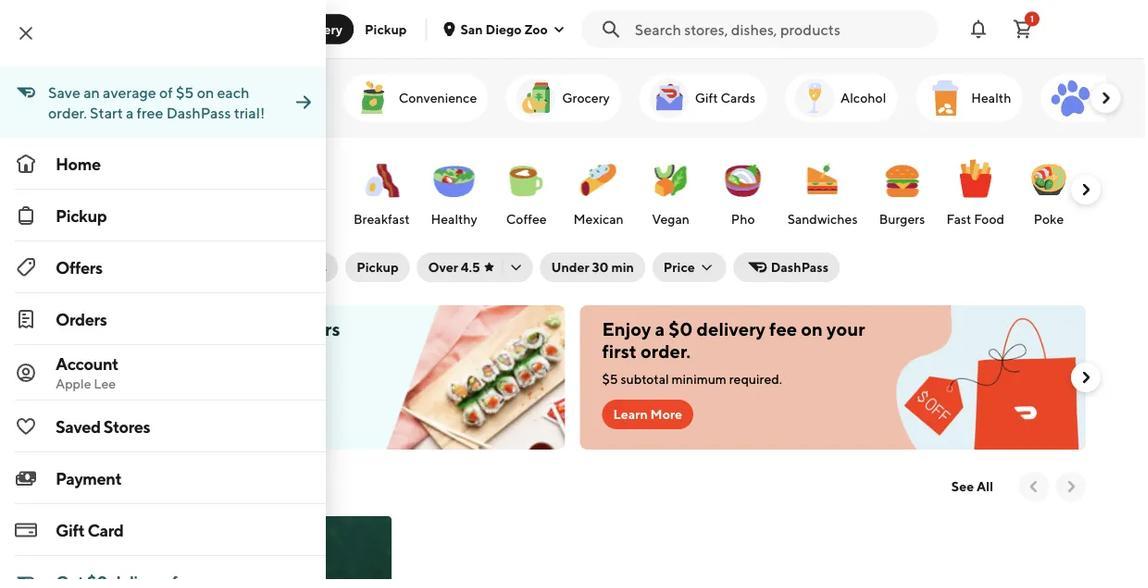 Task type: locate. For each thing, give the bounding box(es) containing it.
order. inside enjoy a $0 delivery fee on your first order. $5 subtotal minimum required.
[[641, 341, 691, 362]]

your right off on the bottom left
[[190, 318, 228, 340]]

account apple lee
[[56, 354, 118, 392]]

1 vertical spatial a
[[655, 318, 665, 340]]

start
[[90, 104, 123, 122]]

dashpass inside button
[[771, 260, 829, 275]]

1 vertical spatial saved
[[59, 473, 122, 500]]

1 horizontal spatial gift
[[694, 90, 718, 106]]

1 horizontal spatial offers
[[288, 260, 327, 275]]

trial!
[[234, 104, 265, 122]]

dashpass inside 'save an average of $5 on each order. start a free dashpass trial!'
[[166, 104, 231, 122]]

learn more down lee
[[93, 403, 162, 418]]

saved stores
[[56, 417, 150, 436], [59, 473, 191, 500]]

saved stores link
[[0, 401, 326, 453], [59, 472, 191, 502]]

1 your from the left
[[190, 318, 228, 340]]

orders up code
[[285, 318, 340, 340]]

delivery
[[697, 318, 766, 340]]

stores down lee
[[104, 417, 150, 436]]

1 horizontal spatial more
[[650, 407, 682, 422]]

health
[[971, 90, 1011, 106]]

1 vertical spatial $5
[[602, 372, 618, 387]]

happy hour image
[[50, 76, 95, 120]]

1 vertical spatial dashpass
[[771, 260, 829, 275]]

2 your from the left
[[827, 318, 865, 340]]

1 items, open order cart image
[[1012, 18, 1034, 40]]

1 horizontal spatial $5
[[602, 372, 618, 387]]

pickup link
[[0, 190, 326, 242]]

learn down lee
[[93, 403, 127, 418]]

0 vertical spatial next button of carousel image
[[1096, 89, 1115, 107]]

0 horizontal spatial gift
[[56, 520, 85, 540]]

on inside enjoy a $0 delivery fee on your first order. $5 subtotal minimum required.
[[801, 318, 823, 340]]

your inside enjoy a $0 delivery fee on your first order. $5 subtotal minimum required.
[[827, 318, 865, 340]]

order. down $0 on the right of page
[[641, 341, 691, 362]]

for
[[170, 368, 187, 383]]

healthy
[[431, 212, 477, 227]]

alcohol image
[[792, 76, 836, 120]]

first inside the get 40% off your first 2 orders save up to $10 on orders $15+ with code 40deal, valid for 45 days upon signup
[[232, 318, 267, 340]]

pickup down breakfast
[[357, 260, 399, 275]]

2 horizontal spatial on
[[801, 318, 823, 340]]

learn more button
[[81, 396, 173, 426], [602, 400, 693, 430]]

card
[[87, 520, 124, 540]]

$10
[[145, 349, 167, 365]]

pickup button down breakfast
[[345, 253, 410, 282]]

1 horizontal spatial save
[[81, 349, 110, 365]]

over 4.5 button
[[417, 253, 533, 282]]

grocery
[[562, 90, 609, 106]]

first inside enjoy a $0 delivery fee on your first order. $5 subtotal minimum required.
[[602, 341, 637, 362]]

diego
[[486, 21, 522, 37]]

$5
[[176, 84, 194, 101], [602, 372, 618, 387]]

more
[[130, 403, 162, 418], [650, 407, 682, 422]]

0 horizontal spatial order.
[[48, 104, 87, 122]]

next button of carousel image
[[1096, 89, 1115, 107], [1077, 181, 1095, 199], [1062, 478, 1080, 496]]

gift for gift cards
[[694, 90, 718, 106]]

burgers
[[879, 212, 925, 227]]

min
[[611, 260, 634, 275]]

saved stores link down 'valid'
[[0, 401, 326, 453]]

more down 'valid'
[[130, 403, 162, 418]]

account
[[56, 354, 118, 374]]

free
[[137, 104, 163, 122]]

0 vertical spatial pickup
[[365, 21, 407, 37]]

$5 right of
[[176, 84, 194, 101]]

40deal,
[[81, 368, 137, 383]]

delivery up dashmart
[[293, 21, 343, 37]]

first left '2' at the bottom left of the page
[[232, 318, 267, 340]]

lee
[[94, 376, 116, 392]]

saved down apple
[[56, 417, 101, 436]]

2 vertical spatial on
[[170, 349, 185, 365]]

alcohol link
[[785, 74, 897, 122]]

0 horizontal spatial learn
[[93, 403, 127, 418]]

grocery image
[[513, 76, 558, 120]]

1 horizontal spatial a
[[655, 318, 665, 340]]

4.5
[[461, 260, 480, 275]]

convenience image
[[350, 76, 394, 120]]

1 horizontal spatial learn more button
[[602, 400, 693, 430]]

dashmart link
[[199, 74, 324, 122]]

next button of carousel image
[[1077, 368, 1095, 387]]

0 vertical spatial pickup button
[[354, 14, 418, 44]]

previous button of carousel image
[[1025, 478, 1043, 496]]

next button of carousel image right previous button of carousel icon
[[1062, 478, 1080, 496]]

dashpass down of
[[166, 104, 231, 122]]

learn more down the subtotal in the bottom of the page
[[613, 407, 682, 422]]

orders
[[56, 309, 107, 329]]

zoo
[[524, 21, 548, 37]]

next button of carousel image down "pets" 'link'
[[1077, 181, 1095, 199]]

$5 left the subtotal in the bottom of the page
[[602, 372, 618, 387]]

1 vertical spatial saved stores link
[[59, 472, 191, 502]]

your right fee
[[827, 318, 865, 340]]

offers down "ramen"
[[56, 257, 102, 277]]

save up 40deal,
[[81, 349, 110, 365]]

1 horizontal spatial orders
[[285, 318, 340, 340]]

1 horizontal spatial delivery
[[293, 21, 343, 37]]

under 30 min
[[551, 260, 634, 275]]

0 vertical spatial gift
[[694, 90, 718, 106]]

saved up gift card
[[59, 473, 122, 500]]

0 vertical spatial delivery
[[293, 21, 343, 37]]

learn more button down lee
[[81, 396, 173, 426]]

0 horizontal spatial learn more button
[[81, 396, 173, 426]]

gift cards link
[[639, 74, 766, 122]]

1 vertical spatial delivery
[[70, 260, 120, 275]]

0 horizontal spatial more
[[130, 403, 162, 418]]

offers link
[[0, 242, 326, 293]]

pickup button up convenience icon
[[354, 14, 418, 44]]

1 horizontal spatial learn more
[[613, 407, 682, 422]]

1 vertical spatial on
[[801, 318, 823, 340]]

saved stores down lee
[[56, 417, 150, 436]]

on right fee
[[801, 318, 823, 340]]

0 horizontal spatial your
[[190, 318, 228, 340]]

offers
[[56, 257, 102, 277], [288, 260, 327, 275]]

$5 inside 'save an average of $5 on each order. start a free dashpass trial!'
[[176, 84, 194, 101]]

gift left 'card'
[[56, 520, 85, 540]]

1 vertical spatial order.
[[641, 341, 691, 362]]

grocery link
[[506, 74, 620, 122]]

alcohol
[[840, 90, 886, 106]]

learn more button for up
[[81, 396, 173, 426]]

stores up "gift card" link
[[126, 473, 191, 500]]

offers up code
[[288, 260, 327, 275]]

all
[[977, 479, 993, 494]]

up
[[112, 349, 128, 365]]

first down enjoy
[[602, 341, 637, 362]]

1 horizontal spatial your
[[827, 318, 865, 340]]

pickup for the bottommost pickup button
[[357, 260, 399, 275]]

orders
[[285, 318, 340, 340], [187, 349, 225, 365]]

an
[[83, 84, 100, 101]]

dashpass
[[166, 104, 231, 122], [771, 260, 829, 275]]

order.
[[48, 104, 87, 122], [641, 341, 691, 362]]

1 vertical spatial save
[[81, 349, 110, 365]]

learn down the subtotal in the bottom of the page
[[613, 407, 648, 422]]

0 horizontal spatial dashpass
[[166, 104, 231, 122]]

saved stores link up 'card'
[[59, 472, 191, 502]]

0 vertical spatial first
[[232, 318, 267, 340]]

1 horizontal spatial on
[[197, 84, 214, 101]]

each
[[217, 84, 249, 101]]

1 vertical spatial first
[[602, 341, 637, 362]]

order. down an
[[48, 104, 87, 122]]

to
[[130, 349, 143, 365]]

delivery button
[[281, 14, 354, 44]]

1 vertical spatial stores
[[126, 473, 191, 500]]

0 horizontal spatial orders
[[187, 349, 225, 365]]

2 vertical spatial pickup
[[357, 260, 399, 275]]

subtotal
[[621, 372, 669, 387]]

gift
[[694, 90, 718, 106], [56, 520, 85, 540]]

0 vertical spatial on
[[197, 84, 214, 101]]

pickup right delivery button
[[365, 21, 407, 37]]

0 vertical spatial orders
[[285, 318, 340, 340]]

save left an
[[48, 84, 80, 101]]

on up "for"
[[170, 349, 185, 365]]

gift left cards on the right of the page
[[694, 90, 718, 106]]

saved
[[56, 417, 101, 436], [59, 473, 122, 500]]

1 vertical spatial gift
[[56, 520, 85, 540]]

stores
[[104, 417, 150, 436], [126, 473, 191, 500]]

on left the "each"
[[197, 84, 214, 101]]

a left $0 on the right of page
[[655, 318, 665, 340]]

on inside 'save an average of $5 on each order. start a free dashpass trial!'
[[197, 84, 214, 101]]

0 horizontal spatial first
[[232, 318, 267, 340]]

save an average of $5 on each order. start a free dashpass trial! link
[[0, 67, 326, 138]]

happy
[[99, 90, 137, 106]]

a inside enjoy a $0 delivery fee on your first order. $5 subtotal minimum required.
[[655, 318, 665, 340]]

pets
[[1096, 90, 1122, 106]]

1 horizontal spatial learn
[[613, 407, 648, 422]]

off
[[162, 318, 186, 340]]

orders up 45
[[187, 349, 225, 365]]

dashpass down the sandwiches
[[771, 260, 829, 275]]

learn for save
[[93, 403, 127, 418]]

orders link
[[0, 293, 326, 345]]

pickup
[[365, 21, 407, 37], [56, 206, 107, 225], [357, 260, 399, 275]]

0 horizontal spatial delivery
[[70, 260, 120, 275]]

gift cards image
[[646, 76, 691, 120]]

gift cards
[[694, 90, 755, 106]]

delivery left fees:
[[70, 260, 120, 275]]

0 horizontal spatial learn more
[[93, 403, 162, 418]]

0 horizontal spatial a
[[126, 104, 134, 122]]

happy hour
[[99, 90, 170, 106]]

a left free
[[126, 104, 134, 122]]

next button of carousel image right the pets icon
[[1096, 89, 1115, 107]]

saved stores up 'card'
[[59, 473, 191, 500]]

0 vertical spatial dashpass
[[166, 104, 231, 122]]

signup
[[270, 368, 310, 383]]

pickup button
[[354, 14, 418, 44], [345, 253, 410, 282]]

home
[[56, 154, 101, 174]]

more down the subtotal in the bottom of the page
[[650, 407, 682, 422]]

learn for first
[[613, 407, 648, 422]]

0 horizontal spatial on
[[170, 349, 185, 365]]

1 horizontal spatial dashpass
[[771, 260, 829, 275]]

cards
[[720, 90, 755, 106]]

pickup down home
[[56, 206, 107, 225]]

required.
[[729, 372, 782, 387]]

days
[[208, 368, 235, 383]]

0 horizontal spatial save
[[48, 84, 80, 101]]

gift inside 'link'
[[694, 90, 718, 106]]

delivery fees:
[[70, 260, 157, 275]]

save inside the get 40% off your first 2 orders save up to $10 on orders $15+ with code 40deal, valid for 45 days upon signup
[[81, 349, 110, 365]]

1 horizontal spatial order.
[[641, 341, 691, 362]]

delivery fees: button
[[59, 253, 247, 282]]

0 horizontal spatial $5
[[176, 84, 194, 101]]

1 horizontal spatial first
[[602, 341, 637, 362]]

0 vertical spatial a
[[126, 104, 134, 122]]

hour
[[140, 90, 170, 106]]

valid
[[140, 368, 168, 383]]

learn more button down the subtotal in the bottom of the page
[[602, 400, 693, 430]]

0 vertical spatial order.
[[48, 104, 87, 122]]

0 vertical spatial save
[[48, 84, 80, 101]]

0 vertical spatial $5
[[176, 84, 194, 101]]



Task type: describe. For each thing, give the bounding box(es) containing it.
health image
[[923, 76, 967, 120]]

1 button
[[1004, 11, 1041, 48]]

happy hour link
[[43, 74, 181, 122]]

1
[[1030, 13, 1034, 24]]

vegan
[[652, 212, 690, 227]]

convenience link
[[343, 74, 488, 122]]

minimum
[[672, 372, 727, 387]]

gift for gift card
[[56, 520, 85, 540]]

save an average of $5 on each order. start a free dashpass trial!
[[48, 84, 265, 122]]

0 horizontal spatial offers
[[56, 257, 102, 277]]

more for up
[[130, 403, 162, 418]]

pickup for topmost pickup button
[[365, 21, 407, 37]]

dashmart image
[[207, 76, 251, 120]]

under
[[551, 260, 589, 275]]

payment link
[[0, 453, 326, 504]]

with
[[257, 349, 283, 365]]

breakfast
[[354, 212, 410, 227]]

1 vertical spatial pickup
[[56, 206, 107, 225]]

2
[[271, 318, 281, 340]]

gift card link
[[0, 504, 326, 556]]

price button
[[652, 253, 726, 282]]

pets image
[[1048, 76, 1092, 120]]

on for fee
[[801, 318, 823, 340]]

delivery for delivery fees:
[[70, 260, 120, 275]]

health link
[[915, 74, 1022, 122]]

coffee
[[506, 212, 547, 227]]

over 4.5
[[428, 260, 480, 275]]

price
[[664, 260, 695, 275]]

over
[[428, 260, 458, 275]]

1 vertical spatial orders
[[187, 349, 225, 365]]

fast
[[947, 212, 971, 227]]

close image
[[15, 22, 37, 44]]

dashpass button
[[734, 253, 840, 282]]

save inside 'save an average of $5 on each order. start a free dashpass trial!'
[[48, 84, 80, 101]]

offers button
[[255, 253, 338, 282]]

2 vertical spatial next button of carousel image
[[1062, 478, 1080, 496]]

1 vertical spatial saved stores
[[59, 473, 191, 500]]

fee
[[769, 318, 797, 340]]

see all link
[[940, 472, 1004, 502]]

upon
[[237, 368, 268, 383]]

see
[[951, 479, 974, 494]]

$0
[[669, 318, 693, 340]]

your inside the get 40% off your first 2 orders save up to $10 on orders $15+ with code 40deal, valid for 45 days upon signup
[[190, 318, 228, 340]]

food
[[974, 212, 1004, 227]]

fees:
[[123, 260, 155, 275]]

1 vertical spatial pickup button
[[345, 253, 410, 282]]

on for $5
[[197, 84, 214, 101]]

enjoy a $0 delivery fee on your first order. $5 subtotal minimum required.
[[602, 318, 865, 387]]

1 vertical spatial next button of carousel image
[[1077, 181, 1095, 199]]

apple
[[56, 376, 91, 392]]

see all
[[951, 479, 993, 494]]

san diego zoo button
[[442, 21, 566, 37]]

order. inside 'save an average of $5 on each order. start a free dashpass trial!'
[[48, 104, 87, 122]]

30
[[592, 260, 609, 275]]

learn more for order.
[[613, 407, 682, 422]]

get
[[81, 318, 115, 340]]

under 30 min button
[[540, 253, 645, 282]]

delivery for delivery
[[293, 21, 343, 37]]

learn more for up
[[93, 403, 162, 418]]

average
[[103, 84, 156, 101]]

learn more button for order.
[[602, 400, 693, 430]]

get 40% off your first 2 orders save up to $10 on orders $15+ with code 40deal, valid for 45 days upon signup
[[81, 318, 340, 383]]

$5 inside enjoy a $0 delivery fee on your first order. $5 subtotal minimum required.
[[602, 372, 618, 387]]

gift card
[[56, 520, 124, 540]]

code
[[286, 349, 315, 365]]

san diego zoo
[[460, 21, 548, 37]]

sandwiches
[[787, 212, 858, 227]]

0 vertical spatial saved
[[56, 417, 101, 436]]

pho
[[731, 212, 755, 227]]

poke
[[1034, 212, 1064, 227]]

0 vertical spatial stores
[[104, 417, 150, 436]]

notification bell image
[[967, 18, 990, 40]]

dashmart
[[255, 90, 313, 106]]

home link
[[0, 138, 326, 190]]

a inside 'save an average of $5 on each order. start a free dashpass trial!'
[[126, 104, 134, 122]]

ramen
[[72, 212, 113, 227]]

san
[[460, 21, 483, 37]]

save an average of $5 on each order. start a free dashpass trial! status
[[0, 67, 293, 138]]

convenience
[[398, 90, 476, 106]]

0 vertical spatial saved stores link
[[0, 401, 326, 453]]

offers inside button
[[288, 260, 327, 275]]

payment
[[56, 468, 122, 488]]

0 vertical spatial saved stores
[[56, 417, 150, 436]]

enjoy
[[602, 318, 651, 340]]

of
[[159, 84, 173, 101]]

mexican
[[574, 212, 624, 227]]

more for order.
[[650, 407, 682, 422]]

on inside the get 40% off your first 2 orders save up to $10 on orders $15+ with code 40deal, valid for 45 days upon signup
[[170, 349, 185, 365]]

$15+
[[227, 349, 255, 365]]

40%
[[118, 318, 158, 340]]

fast food
[[947, 212, 1004, 227]]

45
[[189, 368, 205, 383]]

pets link
[[1040, 74, 1133, 122]]



Task type: vqa. For each thing, say whether or not it's contained in the screenshot.
first Create Your Own Bowl from the top
no



